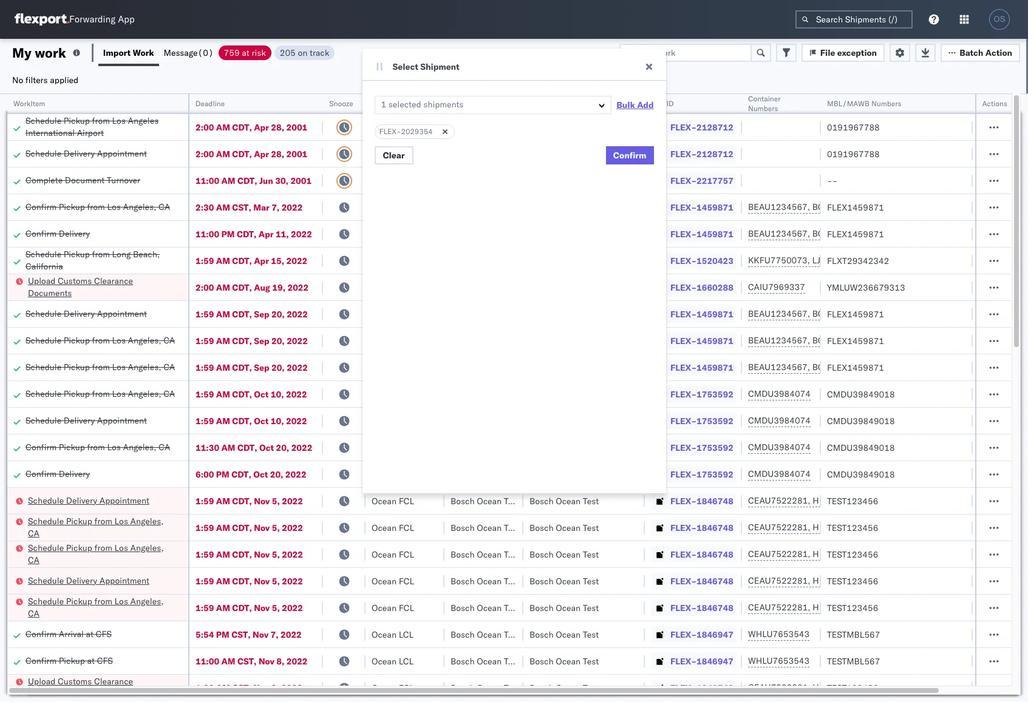 Task type: locate. For each thing, give the bounding box(es) containing it.
flex1459871
[[827, 202, 884, 213], [827, 229, 884, 240], [827, 309, 884, 320], [827, 335, 884, 346], [827, 362, 884, 373]]

0191967788 for schedule delivery appointment
[[827, 148, 880, 159]]

clearance down schedule pickup from long beach, california button
[[94, 275, 133, 286]]

0 vertical spatial 28,
[[271, 122, 284, 133]]

2 vertical spatial 11:00
[[196, 656, 219, 667]]

2 cmdu3984074 from the top
[[748, 415, 811, 426]]

at right arrival
[[86, 629, 94, 640]]

1 flex-1753592 from the top
[[670, 389, 733, 400]]

delivery for 11:00 pm cdt, apr 11, 2022
[[59, 228, 90, 239]]

1 ocean lcl from the top
[[372, 629, 414, 640]]

2 upload customs clearance documents button from the top
[[28, 676, 172, 701]]

0 vertical spatial customs
[[58, 275, 92, 286]]

2 resize handle column header from the left
[[308, 94, 323, 703]]

2 confirm delivery from the top
[[26, 468, 90, 479]]

4 1846748 from the top
[[697, 576, 733, 587]]

1 vertical spatial cfs
[[97, 655, 113, 666]]

0 vertical spatial confirm delivery button
[[26, 227, 90, 241]]

resize handle column header for the deadline button
[[308, 94, 323, 703]]

6 hlxu6269489, from the top
[[813, 683, 875, 693]]

0 vertical spatial 2001
[[286, 122, 307, 133]]

from inside schedule pickup from long beach, california
[[92, 249, 110, 260]]

1 vertical spatial upload
[[28, 676, 56, 687]]

axon
[[511, 122, 530, 133], [589, 148, 609, 159]]

3 5, from the top
[[272, 549, 280, 560]]

7, for nov
[[271, 629, 278, 640]]

1 vertical spatial upload customs clearance documents link
[[28, 676, 172, 700]]

0 vertical spatial 1:59 am cdt, sep 20, 2022
[[196, 309, 308, 320]]

cfs down confirm arrival at cfs button
[[97, 655, 113, 666]]

2 ceau7522281, hlxu6269489, hlxu8034992 from the top
[[748, 522, 936, 533]]

2 omkar from the top
[[979, 496, 1004, 507]]

pickup
[[64, 115, 90, 126], [59, 201, 85, 212], [64, 249, 90, 260], [64, 335, 90, 346], [64, 362, 90, 373], [64, 388, 90, 399], [59, 442, 85, 453], [66, 516, 92, 527], [66, 543, 92, 553], [66, 596, 92, 607], [59, 655, 85, 666]]

2 confirm pickup from los angeles, ca button from the top
[[26, 441, 170, 455]]

10 resize handle column header from the left
[[997, 94, 1012, 703]]

0 vertical spatial 10,
[[271, 389, 284, 400]]

4 cmdu3984074 from the top
[[748, 469, 811, 480]]

client
[[451, 99, 470, 108]]

documents down confirm pickup at cfs button
[[28, 688, 72, 699]]

upload customs clearance documents link down schedule pickup from long beach, california button
[[28, 275, 172, 299]]

air left clear
[[372, 148, 383, 159]]

4 ocean fcl from the top
[[372, 576, 414, 587]]

2:00 am cdt, apr 28, 2001 up 11:00 am cdt, jun 30, 2001
[[196, 148, 307, 159]]

1 vertical spatial 10,
[[271, 416, 284, 427]]

2 sep from the top
[[254, 335, 269, 346]]

1 air from the top
[[372, 122, 383, 133]]

0 vertical spatial 2:00
[[196, 122, 214, 133]]

upload customs clearance documents link down confirm pickup at cfs button
[[28, 676, 172, 700]]

apr for schedule pickup from long beach, california
[[254, 255, 269, 266]]

confirm delivery button for 11:00
[[26, 227, 90, 241]]

schedule pickup from long beach, california
[[26, 249, 160, 272]]

10, for schedule pickup from los angeles, ca
[[271, 389, 284, 400]]

3 1:59 am cdt, sep 20, 2022 from the top
[[196, 362, 308, 373]]

schedule pickup from los angeles, ca button
[[26, 334, 175, 348], [26, 361, 175, 374], [26, 388, 175, 401], [28, 515, 172, 541], [28, 542, 172, 567], [28, 595, 172, 621]]

on
[[298, 47, 307, 58]]

cst, down the 11:00 am cst, nov 8, 2022
[[232, 683, 251, 694]]

7, up 8,
[[271, 629, 278, 640]]

from
[[92, 115, 110, 126], [87, 201, 105, 212], [92, 249, 110, 260], [92, 335, 110, 346], [92, 362, 110, 373], [92, 388, 110, 399], [87, 442, 105, 453], [94, 516, 112, 527], [94, 543, 112, 553], [94, 596, 112, 607]]

resize handle column header for "client name" button
[[509, 94, 523, 703]]

upload customs clearance documents down confirm pickup at cfs button
[[28, 676, 133, 699]]

0 vertical spatial 2:00 am cdt, apr 28, 2001
[[196, 122, 307, 133]]

air down 1
[[372, 122, 383, 133]]

3 fcl from the top
[[399, 549, 414, 560]]

0 vertical spatial 1:59 am cdt, oct 10, 2022
[[196, 389, 307, 400]]

10, for schedule delivery appointment
[[271, 416, 284, 427]]

app
[[118, 14, 135, 25]]

mbl/mawb numbers
[[827, 99, 901, 108]]

cst, down 5:54 pm cst, nov 7, 2022
[[237, 656, 257, 667]]

1 1:59 am cdt, sep 20, 2022 from the top
[[196, 309, 308, 320]]

5 ocean fcl from the top
[[372, 603, 414, 614]]

0 vertical spatial confirm delivery
[[26, 228, 90, 239]]

1 vertical spatial pm
[[216, 469, 229, 480]]

0 vertical spatial whlu7653543
[[748, 629, 810, 640]]

0 vertical spatial testmbl567
[[827, 629, 880, 640]]

0 horizontal spatial filters
[[25, 74, 48, 85]]

customs down schedule pickup from long beach, california
[[58, 275, 92, 286]]

0191967788 up --
[[827, 148, 880, 159]]

savan
[[1007, 282, 1028, 293], [1007, 496, 1028, 507], [1007, 523, 1028, 533], [1007, 549, 1028, 560], [1007, 576, 1028, 587]]

759 at risk
[[224, 47, 266, 58]]

2 vertical spatial 1:59 am cdt, sep 20, 2022
[[196, 362, 308, 373]]

confirm for 11:30 am cdt, oct 20, 2022
[[26, 442, 57, 453]]

schedule delivery appointment for 1:59 am cdt, oct 10, 2022
[[26, 415, 147, 426]]

documents for 2:00 am cdt, aug 19, 2022
[[28, 288, 72, 298]]

1 vertical spatial clearance
[[94, 676, 133, 687]]

2:30
[[196, 202, 214, 213]]

1 vertical spatial at
[[86, 629, 94, 640]]

2 testmbl567 from the top
[[827, 656, 880, 667]]

0 vertical spatial 0191967788
[[827, 122, 880, 133]]

apr
[[254, 122, 269, 133], [254, 148, 269, 159], [259, 229, 274, 240], [254, 255, 269, 266]]

1 2:00 from the top
[[196, 122, 214, 133]]

2128712 down flex id button
[[697, 122, 733, 133]]

1 lcl from the top
[[399, 629, 414, 640]]

1 savan from the top
[[1007, 282, 1028, 293]]

0 vertical spatial 7,
[[272, 202, 279, 213]]

sep
[[254, 309, 269, 320], [254, 335, 269, 346], [254, 362, 269, 373]]

batch
[[960, 47, 983, 58]]

3 beau1234567, bozo1234565, tcnu1234565 from the top
[[748, 308, 936, 319]]

cmdu39849018 for confirm pickup from los angeles, ca
[[827, 442, 895, 453]]

1 vertical spatial 1:59 am cdt, sep 20, 2022
[[196, 335, 308, 346]]

1 1:59 from the top
[[196, 255, 214, 266]]

Search Work text field
[[619, 43, 752, 62]]

1:59 am cdt, sep 20, 2022
[[196, 309, 308, 320], [196, 335, 308, 346], [196, 362, 308, 373]]

cfs for confirm pickup at cfs
[[97, 655, 113, 666]]

upload customs clearance documents button down schedule pickup from long beach, california button
[[28, 275, 172, 300]]

schedule delivery appointment link for 1:59 am cdt, oct 10, 2022
[[26, 414, 147, 427]]

2 ocean fcl from the top
[[372, 523, 414, 533]]

1 vertical spatial 2:00 am cdt, apr 28, 2001
[[196, 148, 307, 159]]

2 documents from the top
[[28, 688, 72, 699]]

schedule pickup from los angeles, ca link
[[26, 334, 175, 346], [26, 361, 175, 373], [26, 388, 175, 400], [28, 515, 172, 540], [28, 542, 172, 566], [28, 595, 172, 620]]

11:00 down 5:54
[[196, 656, 219, 667]]

1753592 for schedule delivery appointment
[[697, 416, 733, 427]]

delivery for 1:59 am cdt, oct 10, 2022
[[64, 415, 95, 426]]

1 confirm pickup from los angeles, ca button from the top
[[26, 201, 170, 214]]

import work button
[[98, 39, 159, 66]]

1 vertical spatial confirm delivery button
[[26, 468, 90, 481]]

upload down confirm pickup at cfs button
[[28, 676, 56, 687]]

11:30 am cdt, oct 20, 2022
[[196, 442, 312, 453]]

numbers inside container numbers
[[748, 104, 778, 113]]

upload for 2:00 am cdt, aug 19, 2022
[[28, 275, 56, 286]]

2 vertical spatial 2001
[[290, 175, 312, 186]]

2 ceau7522281, from the top
[[748, 522, 810, 533]]

customs down confirm pickup at cfs button
[[58, 676, 92, 687]]

confirm for 11:00 am cst, nov 8, 2022
[[26, 655, 57, 666]]

1 vertical spatial axon
[[589, 148, 609, 159]]

2001 right 30,
[[290, 175, 312, 186]]

2 vertical spatial pm
[[216, 629, 229, 640]]

filters right the no
[[25, 74, 48, 85]]

0 vertical spatial upload customs clearance documents button
[[28, 275, 172, 300]]

1 vertical spatial 28,
[[271, 148, 284, 159]]

workitem
[[13, 99, 45, 108]]

upload customs clearance documents button down confirm pickup at cfs button
[[28, 676, 172, 701]]

delivery for 1:59 am cdt, sep 20, 2022
[[64, 308, 95, 319]]

flex-1459871 button
[[651, 199, 736, 216], [651, 199, 736, 216], [651, 226, 736, 243], [651, 226, 736, 243], [651, 306, 736, 323], [651, 306, 736, 323], [651, 332, 736, 349], [651, 332, 736, 349], [651, 359, 736, 376], [651, 359, 736, 376]]

5 hlxu8034992 from the top
[[877, 602, 936, 613]]

0 vertical spatial pm
[[221, 229, 235, 240]]

5 1846748 from the top
[[697, 603, 733, 614]]

1 vertical spatial confirm pickup from los angeles, ca
[[26, 442, 170, 453]]

flex-1753592 button
[[651, 386, 736, 403], [651, 386, 736, 403], [651, 413, 736, 430], [651, 413, 736, 430], [651, 439, 736, 456], [651, 439, 736, 456], [651, 466, 736, 483], [651, 466, 736, 483]]

whlu7653543 for 5:54 pm cst, nov 7, 2022
[[748, 629, 810, 640]]

schedule delivery appointment link
[[26, 147, 147, 159], [26, 308, 147, 320], [26, 414, 147, 427], [28, 495, 149, 507], [28, 575, 149, 587]]

2128712 for schedule pickup from los angeles international airport
[[697, 122, 733, 133]]

cst, for 5:54
[[231, 629, 251, 640]]

1 vertical spatial 2001
[[286, 148, 307, 159]]

kkfu7750073,
[[748, 255, 810, 266]]

upload customs clearance documents down schedule pickup from long beach, california
[[28, 275, 133, 298]]

2 air from the top
[[372, 148, 383, 159]]

1 vertical spatial upload customs clearance documents
[[28, 676, 133, 699]]

5 5, from the top
[[272, 603, 280, 614]]

pm for 6:00
[[216, 469, 229, 480]]

0 horizontal spatial numbers
[[748, 104, 778, 113]]

documents down california
[[28, 288, 72, 298]]

2:00 am cdt, apr 28, 2001 down the deadline button
[[196, 122, 307, 133]]

0 vertical spatial confirm pickup from los angeles, ca button
[[26, 201, 170, 214]]

international
[[26, 127, 75, 138]]

name
[[472, 99, 491, 108]]

9,
[[271, 683, 279, 694]]

test
[[451, 122, 467, 133], [529, 148, 546, 159], [504, 496, 520, 507], [583, 496, 599, 507], [504, 523, 520, 533], [583, 523, 599, 533], [504, 549, 520, 560], [583, 549, 599, 560], [504, 576, 520, 587], [583, 576, 599, 587], [504, 603, 520, 614], [583, 603, 599, 614], [504, 629, 520, 640], [583, 629, 599, 640], [504, 656, 520, 667], [583, 656, 599, 667], [504, 683, 520, 694], [583, 683, 599, 694]]

cfs for confirm arrival at cfs
[[96, 629, 112, 640]]

2:30 am cst, mar 7, 2022
[[196, 202, 303, 213]]

5 beau1234567, bozo1234565, tcnu1234565 from the top
[[748, 362, 936, 373]]

1 vertical spatial air
[[372, 148, 383, 159]]

0 vertical spatial confirm pickup from los angeles, ca link
[[26, 201, 170, 213]]

7, right mar
[[272, 202, 279, 213]]

delivery for 2:00 am cdt, apr 28, 2001
[[64, 148, 95, 159]]

0 vertical spatial clearance
[[94, 275, 133, 286]]

delivery for 6:00 pm cdt, oct 20, 2022
[[59, 468, 90, 479]]

confirm delivery link for 11:00 pm cdt, apr 11, 2022
[[26, 227, 90, 240]]

cmdu3984074
[[748, 389, 811, 400], [748, 415, 811, 426], [748, 442, 811, 453], [748, 469, 811, 480]]

1 vertical spatial confirm pickup from los angeles, ca button
[[26, 441, 170, 455]]

los inside 'schedule pickup from los angeles international airport'
[[112, 115, 126, 126]]

2 cmdu39849018 from the top
[[827, 416, 895, 427]]

1753592 for confirm pickup from los angeles, ca
[[697, 442, 733, 453]]

3 1753592 from the top
[[697, 442, 733, 453]]

pm right the 6:00
[[216, 469, 229, 480]]

2 savan from the top
[[1007, 496, 1028, 507]]

2001 up 30,
[[286, 148, 307, 159]]

7 resize handle column header from the left
[[727, 94, 742, 703]]

2 flex1459871 from the top
[[827, 229, 884, 240]]

(0)
[[198, 47, 213, 58]]

upload down california
[[28, 275, 56, 286]]

1 2128712 from the top
[[697, 122, 733, 133]]

flex-1846947 for 5:54 pm cst, nov 7, 2022
[[670, 629, 733, 640]]

2001 down the deadline button
[[286, 122, 307, 133]]

pm for 11:00
[[221, 229, 235, 240]]

1 horizontal spatial axon
[[589, 148, 609, 159]]

cfs right arrival
[[96, 629, 112, 640]]

0 vertical spatial confirm pickup from los angeles, ca
[[26, 201, 170, 212]]

at for 11:00
[[87, 655, 95, 666]]

2:00 am cdt, apr 28, 2001
[[196, 122, 307, 133], [196, 148, 307, 159]]

205
[[280, 47, 296, 58]]

1 vertical spatial confirm pickup from los angeles, ca link
[[26, 441, 170, 453]]

2 vertical spatial at
[[87, 655, 95, 666]]

numbers for container numbers
[[748, 104, 778, 113]]

flex-2128712 for schedule delivery appointment
[[670, 148, 733, 159]]

caiu7969337
[[748, 282, 805, 293]]

ceau7522281,
[[748, 495, 810, 506], [748, 522, 810, 533], [748, 549, 810, 560], [748, 576, 810, 587], [748, 602, 810, 613], [748, 683, 810, 693]]

file exception
[[820, 47, 877, 58]]

whlu7653543 for 11:00 am cst, nov 8, 2022
[[748, 656, 810, 667]]

cst, for 2:30
[[232, 202, 251, 213]]

5 tcnu1234565 from the top
[[876, 362, 936, 373]]

my work
[[12, 44, 66, 61]]

client name
[[451, 99, 491, 108]]

0 vertical spatial flex-1846947
[[670, 629, 733, 640]]

1 vertical spatial upload customs clearance documents button
[[28, 676, 172, 701]]

1 upload customs clearance documents button from the top
[[28, 275, 172, 300]]

apr down the deadline button
[[254, 122, 269, 133]]

5 beau1234567, from the top
[[748, 362, 810, 373]]

resize handle column header
[[174, 94, 188, 703], [308, 94, 323, 703], [351, 94, 366, 703], [430, 94, 444, 703], [509, 94, 523, 703], [630, 94, 645, 703], [727, 94, 742, 703], [806, 94, 821, 703], [958, 94, 973, 703], [997, 94, 1012, 703]]

0 vertical spatial filters
[[588, 47, 612, 58]]

schedule delivery appointment link for 2:00 am cdt, apr 28, 2001
[[26, 147, 147, 159]]

28, up 30,
[[271, 148, 284, 159]]

pm
[[221, 229, 235, 240], [216, 469, 229, 480], [216, 629, 229, 640]]

at down confirm arrival at cfs button
[[87, 655, 95, 666]]

5 hlxu6269489, from the top
[[813, 602, 875, 613]]

28, down the deadline button
[[271, 122, 284, 133]]

2 vertical spatial sep
[[254, 362, 269, 373]]

flex-2128712 down flex id button
[[670, 122, 733, 133]]

2 11:00 from the top
[[196, 229, 219, 240]]

air
[[372, 122, 383, 133], [372, 148, 383, 159]]

schedule delivery appointment button for 2:00 am cdt, apr 28, 2001
[[26, 147, 147, 161]]

1 vertical spatial ocean lcl
[[372, 656, 414, 667]]

1 sep from the top
[[254, 309, 269, 320]]

air for schedule delivery appointment
[[372, 148, 383, 159]]

upload customs clearance documents link
[[28, 275, 172, 299], [28, 676, 172, 700]]

1 vertical spatial 1:59 am cdt, oct 10, 2022
[[196, 416, 307, 427]]

1 vertical spatial 2:00
[[196, 148, 214, 159]]

1 flex-1846947 from the top
[[670, 629, 733, 640]]

1 vertical spatial flex-1846947
[[670, 656, 733, 667]]

confirm delivery link for 6:00 pm cdt, oct 20, 2022
[[26, 468, 90, 480]]

confirm button
[[606, 146, 654, 165]]

2 customs from the top
[[58, 676, 92, 687]]

4 cmdu39849018 from the top
[[827, 469, 895, 480]]

1 flex-1459871 from the top
[[670, 202, 733, 213]]

flex-1846947 button
[[651, 626, 736, 643], [651, 626, 736, 643], [651, 653, 736, 670], [651, 653, 736, 670]]

confirm pickup from los angeles, ca button for 11:30
[[26, 441, 170, 455]]

1 vertical spatial 11:00
[[196, 229, 219, 240]]

pm down the 2:30 am cst, mar 7, 2022
[[221, 229, 235, 240]]

1 10, from the top
[[271, 389, 284, 400]]

4 tcnu1234565 from the top
[[876, 335, 936, 346]]

upload customs clearance documents button
[[28, 275, 172, 300], [28, 676, 172, 701]]

confirm pickup from los angeles, ca link for 2:30 am cst, mar 7, 2022
[[26, 201, 170, 213]]

ceau7522281, hlxu6269489, hlxu8034992
[[748, 495, 936, 506], [748, 522, 936, 533], [748, 549, 936, 560], [748, 576, 936, 587], [748, 602, 936, 613], [748, 683, 936, 693]]

1753592 for schedule pickup from los angeles, ca
[[697, 389, 733, 400]]

1 fcl from the top
[[399, 496, 414, 507]]

container numbers button
[[742, 92, 809, 114]]

1 vertical spatial sep
[[254, 335, 269, 346]]

0 vertical spatial sep
[[254, 309, 269, 320]]

2128712 up 2217757
[[697, 148, 733, 159]]

1 vertical spatial flex-2128712
[[670, 148, 733, 159]]

apr up the jun
[[254, 148, 269, 159]]

11:00 down 2:30
[[196, 229, 219, 240]]

0 vertical spatial ocean lcl
[[372, 629, 414, 640]]

1 1:59 am cdt, nov 5, 2022 from the top
[[196, 496, 303, 507]]

1 vertical spatial confirm delivery
[[26, 468, 90, 479]]

flex-1753592 for schedule pickup from los angeles, ca
[[670, 389, 733, 400]]

0 vertical spatial 1846947
[[697, 629, 733, 640]]

1 horizontal spatial numbers
[[871, 99, 901, 108]]

confirm delivery for 6:00
[[26, 468, 90, 479]]

2 omkar savan from the top
[[979, 496, 1028, 507]]

clearance down confirm pickup at cfs button
[[94, 676, 133, 687]]

5 flex1459871 from the top
[[827, 362, 884, 373]]

1 1846748 from the top
[[697, 496, 733, 507]]

1 upload customs clearance documents from the top
[[28, 275, 133, 298]]

1:59 am cdt, oct 10, 2022 for schedule delivery appointment
[[196, 416, 307, 427]]

no
[[12, 74, 23, 85]]

0 vertical spatial upload
[[28, 275, 56, 286]]

nov
[[254, 496, 270, 507], [254, 523, 270, 533], [254, 549, 270, 560], [254, 576, 270, 587], [254, 603, 270, 614], [253, 629, 268, 640], [259, 656, 274, 667], [253, 683, 269, 694]]

clearance for 1:00 am cst, nov 9, 2022
[[94, 676, 133, 687]]

flex-2128712 up flex-2217757
[[670, 148, 733, 159]]

1846947
[[697, 629, 733, 640], [697, 656, 733, 667]]

205 on track
[[280, 47, 329, 58]]

mbl/mawb
[[827, 99, 869, 108]]

jun
[[259, 175, 273, 186]]

1:59 am cdt, oct 10, 2022 for schedule pickup from los angeles, ca
[[196, 389, 307, 400]]

beau1234567, bozo1234565, tcnu1234565
[[748, 202, 936, 213], [748, 228, 936, 239], [748, 308, 936, 319], [748, 335, 936, 346], [748, 362, 936, 373]]

forwarding app link
[[15, 13, 135, 25]]

4 omkar savan from the top
[[979, 549, 1028, 560]]

2 beau1234567, from the top
[[748, 228, 810, 239]]

1 vertical spatial documents
[[28, 688, 72, 699]]

numbers down container
[[748, 104, 778, 113]]

1 vertical spatial 7,
[[271, 629, 278, 640]]

4 resize handle column header from the left
[[430, 94, 444, 703]]

1753592 for confirm delivery
[[697, 469, 733, 480]]

numbers
[[871, 99, 901, 108], [748, 104, 778, 113]]

bosch ocean test
[[451, 496, 520, 507], [529, 496, 599, 507], [451, 523, 520, 533], [529, 523, 599, 533], [451, 549, 520, 560], [529, 549, 599, 560], [451, 576, 520, 587], [529, 576, 599, 587], [451, 603, 520, 614], [529, 603, 599, 614], [451, 629, 520, 640], [529, 629, 599, 640], [451, 656, 520, 667], [529, 656, 599, 667], [451, 683, 520, 694], [529, 683, 599, 694]]

lkju1111111,
[[871, 255, 930, 266]]

confirm pickup from los angeles, ca
[[26, 201, 170, 212], [26, 442, 170, 453]]

20,
[[271, 309, 285, 320], [271, 335, 285, 346], [271, 362, 285, 373], [276, 442, 289, 453], [270, 469, 283, 480]]

1 vertical spatial filters
[[25, 74, 48, 85]]

at left "risk"
[[242, 47, 249, 58]]

whlu7653543
[[748, 629, 810, 640], [748, 656, 810, 667]]

schedule inside schedule pickup from long beach, california
[[26, 249, 61, 260]]

filters right default
[[588, 47, 612, 58]]

yao liu
[[979, 122, 1007, 133]]

cfs
[[96, 629, 112, 640], [97, 655, 113, 666]]

add
[[637, 100, 654, 111]]

2 1:59 am cdt, sep 20, 2022 from the top
[[196, 335, 308, 346]]

test account - axon
[[451, 122, 530, 133], [529, 148, 609, 159]]

testmbl567
[[827, 629, 880, 640], [827, 656, 880, 667]]

1 horizontal spatial filters
[[588, 47, 612, 58]]

2 ocean lcl from the top
[[372, 656, 414, 667]]

0 vertical spatial confirm delivery link
[[26, 227, 90, 240]]

2 0191967788 from the top
[[827, 148, 880, 159]]

2001 for schedule delivery appointment
[[286, 148, 307, 159]]

clearance
[[94, 275, 133, 286], [94, 676, 133, 687]]

flex-2128712
[[670, 122, 733, 133], [670, 148, 733, 159]]

0 vertical spatial upload customs clearance documents
[[28, 275, 133, 298]]

0 vertical spatial lcl
[[399, 629, 414, 640]]

3 hlxu6269489, from the top
[[813, 549, 875, 560]]

0191967788 down mbl/mawb on the top of the page
[[827, 122, 880, 133]]

3 ocean fcl from the top
[[372, 549, 414, 560]]

cmdu3984074 for confirm pickup from los angeles, ca
[[748, 442, 811, 453]]

1846947 for 5:54 pm cst, nov 7, 2022
[[697, 629, 733, 640]]

2:00 am cdt, apr 28, 2001 for schedule delivery appointment
[[196, 148, 307, 159]]

Search Shipments (/) text field
[[795, 10, 913, 29]]

2 1:59 am cdt, oct 10, 2022 from the top
[[196, 416, 307, 427]]

1 vertical spatial lcl
[[399, 656, 414, 667]]

1 horizontal spatial account
[[548, 148, 580, 159]]

0 vertical spatial 11:00
[[196, 175, 219, 186]]

1 vertical spatial 1846947
[[697, 656, 733, 667]]

numbers right mbl/mawb on the top of the page
[[871, 99, 901, 108]]

0 vertical spatial upload customs clearance documents link
[[28, 275, 172, 299]]

2 vertical spatial 2:00
[[196, 282, 214, 293]]

flex-1660288 button
[[651, 279, 736, 296], [651, 279, 736, 296]]

0 vertical spatial cfs
[[96, 629, 112, 640]]

5 resize handle column header from the left
[[509, 94, 523, 703]]

flexport. image
[[15, 13, 69, 25]]

confirm for 2:30 am cst, mar 7, 2022
[[26, 201, 57, 212]]

1 cmdu39849018 from the top
[[827, 389, 895, 400]]

cst, left mar
[[232, 202, 251, 213]]

appointment
[[97, 148, 147, 159], [97, 308, 147, 319], [97, 415, 147, 426], [99, 495, 149, 506], [99, 575, 149, 586]]

schedule pickup from long beach, california button
[[26, 248, 182, 274]]

schedule pickup from long beach, california link
[[26, 248, 182, 272]]

1 vertical spatial confirm delivery link
[[26, 468, 90, 480]]

apr left 15,
[[254, 255, 269, 266]]

upload customs clearance documents link for 2:00
[[28, 275, 172, 299]]

upload customs clearance documents for 1:00 am cst, nov 9, 2022
[[28, 676, 133, 699]]

1 2:00 am cdt, apr 28, 2001 from the top
[[196, 122, 307, 133]]

1 vertical spatial testmbl567
[[827, 656, 880, 667]]

15,
[[271, 255, 284, 266]]

0 vertical spatial flex-2128712
[[670, 122, 733, 133]]

3 flex1459871 from the top
[[827, 309, 884, 320]]

yao
[[979, 122, 993, 133]]

0 vertical spatial axon
[[511, 122, 530, 133]]

30,
[[275, 175, 288, 186]]

schedule delivery appointment button for 1:59 am cdt, sep 20, 2022
[[26, 308, 147, 321]]

2 1459871 from the top
[[697, 229, 733, 240]]

confirm pickup from los angeles, ca for 2:30
[[26, 201, 170, 212]]

resize handle column header for workitem button
[[174, 94, 188, 703]]

schedule delivery appointment link for 1:59 am cdt, sep 20, 2022
[[26, 308, 147, 320]]

flex-1753592
[[670, 389, 733, 400], [670, 416, 733, 427], [670, 442, 733, 453], [670, 469, 733, 480]]

5 1459871 from the top
[[697, 362, 733, 373]]

1 vertical spatial 2128712
[[697, 148, 733, 159]]

cst, up the 11:00 am cst, nov 8, 2022
[[231, 629, 251, 640]]

flex-1846748
[[670, 496, 733, 507], [670, 523, 733, 533], [670, 549, 733, 560], [670, 576, 733, 587], [670, 603, 733, 614], [670, 683, 733, 694]]

5 flex-1846748 from the top
[[670, 603, 733, 614]]

2 confirm delivery link from the top
[[26, 468, 90, 480]]

upload
[[28, 275, 56, 286], [28, 676, 56, 687]]

message (0)
[[164, 47, 213, 58]]

2:00
[[196, 122, 214, 133], [196, 148, 214, 159], [196, 282, 214, 293]]

3 2:00 from the top
[[196, 282, 214, 293]]

4 1753592 from the top
[[697, 469, 733, 480]]

confirm pickup from los angeles, ca for 11:30
[[26, 442, 170, 453]]

11:00 up 2:30
[[196, 175, 219, 186]]

1 vertical spatial 0191967788
[[827, 148, 880, 159]]

0 vertical spatial air
[[372, 122, 383, 133]]

2 bozo1234565, from the top
[[812, 228, 874, 239]]

flex-2217757 button
[[651, 172, 736, 189], [651, 172, 736, 189]]

1 vertical spatial whlu7653543
[[748, 656, 810, 667]]

0 vertical spatial account
[[469, 122, 501, 133]]

default
[[556, 47, 586, 58]]

pm right 5:54
[[216, 629, 229, 640]]

0 vertical spatial documents
[[28, 288, 72, 298]]

11:00
[[196, 175, 219, 186], [196, 229, 219, 240], [196, 656, 219, 667]]

aug
[[254, 282, 270, 293]]

1 1846947 from the top
[[697, 629, 733, 640]]

2 flex-2128712 from the top
[[670, 148, 733, 159]]

1 vertical spatial customs
[[58, 676, 92, 687]]

5 bozo1234565, from the top
[[812, 362, 874, 373]]

1459871
[[697, 202, 733, 213], [697, 229, 733, 240], [697, 309, 733, 320], [697, 335, 733, 346], [697, 362, 733, 373]]

schedule delivery appointment button
[[26, 147, 147, 161], [26, 308, 147, 321], [26, 414, 147, 428], [28, 495, 149, 508], [28, 575, 149, 588]]

11:00 for 11:00 am cst, nov 8, 2022
[[196, 656, 219, 667]]

cmdu39849018 for confirm delivery
[[827, 469, 895, 480]]

3 resize handle column header from the left
[[351, 94, 366, 703]]

6 1846748 from the top
[[697, 683, 733, 694]]

0 vertical spatial 2128712
[[697, 122, 733, 133]]

apr left 11,
[[259, 229, 274, 240]]

apr for schedule pickup from los angeles international airport
[[254, 122, 269, 133]]



Task type: vqa. For each thing, say whether or not it's contained in the screenshot.
fourth FLEX-1753592 from the bottom
yes



Task type: describe. For each thing, give the bounding box(es) containing it.
1 vertical spatial account
[[548, 148, 580, 159]]

28, for schedule pickup from los angeles international airport
[[271, 122, 284, 133]]

1 bozo1234565, from the top
[[812, 202, 874, 213]]

arrival
[[59, 629, 84, 640]]

5 omkar savan from the top
[[979, 576, 1028, 587]]

client name button
[[444, 97, 511, 109]]

clear
[[383, 150, 405, 161]]

6 fcl from the top
[[399, 683, 414, 694]]

2029354
[[401, 127, 433, 136]]

customs for 2:00
[[58, 275, 92, 286]]

apr for schedule delivery appointment
[[254, 148, 269, 159]]

clearance for 2:00 am cdt, aug 19, 2022
[[94, 275, 133, 286]]

risk
[[252, 47, 266, 58]]

confirm pickup at cfs button
[[26, 655, 113, 668]]

4 flex-1459871 from the top
[[670, 335, 733, 346]]

select shipment
[[393, 61, 459, 72]]

bulk
[[616, 100, 635, 111]]

2:00 am cdt, apr 28, 2001 for schedule pickup from los angeles international airport
[[196, 122, 307, 133]]

7 1:59 from the top
[[196, 496, 214, 507]]

oct for confirm delivery
[[253, 469, 268, 480]]

schedule inside 'schedule pickup from los angeles international airport'
[[26, 115, 61, 126]]

schedule delivery appointment button for 1:59 am cdt, oct 10, 2022
[[26, 414, 147, 428]]

2:00 for schedule delivery appointment
[[196, 148, 214, 159]]

mode button
[[366, 97, 432, 109]]

apr for confirm delivery
[[259, 229, 274, 240]]

0 vertical spatial test account - axon
[[451, 122, 530, 133]]

operator
[[979, 99, 1008, 108]]

pickup inside 'schedule pickup from los angeles international airport'
[[64, 115, 90, 126]]

3 omkar from the top
[[979, 523, 1004, 533]]

filters inside button
[[588, 47, 612, 58]]

ocean lcl for 11:00 am cst, nov 8, 2022
[[372, 656, 414, 667]]

4 beau1234567, from the top
[[748, 335, 810, 346]]

resize handle column header for container numbers button
[[806, 94, 821, 703]]

id
[[666, 99, 674, 108]]

cmdu3984074 for confirm delivery
[[748, 469, 811, 480]]

forwarding app
[[69, 14, 135, 25]]

import
[[103, 47, 131, 58]]

confirm delivery for 11:00
[[26, 228, 90, 239]]

flex-1660288
[[670, 282, 733, 293]]

3 bozo1234565, from the top
[[812, 308, 874, 319]]

customs for 1:00
[[58, 676, 92, 687]]

mbl/mawb numbers button
[[821, 97, 961, 109]]

schedule pickup from los angeles international airport
[[26, 115, 159, 138]]

1520423
[[697, 255, 733, 266]]

message
[[164, 47, 198, 58]]

2 hlxu6269489, from the top
[[813, 522, 875, 533]]

1 omkar from the top
[[979, 282, 1004, 293]]

cmdu39849018 for schedule delivery appointment
[[827, 416, 895, 427]]

confirm arrival at cfs
[[26, 629, 112, 640]]

oct for confirm pickup from los angeles, ca
[[259, 442, 274, 453]]

no filters applied
[[12, 74, 79, 85]]

confirm delivery button for 6:00
[[26, 468, 90, 481]]

4 test123456 from the top
[[827, 576, 878, 587]]

3 savan from the top
[[1007, 523, 1028, 533]]

1 test123456 from the top
[[827, 496, 878, 507]]

5 omkar from the top
[[979, 576, 1004, 587]]

2 beau1234567, bozo1234565, tcnu1234565 from the top
[[748, 228, 936, 239]]

shipments
[[423, 99, 464, 110]]

bulk add button
[[616, 93, 654, 117]]

flex- 2029354
[[379, 127, 433, 136]]

11:00 pm cdt, apr 11, 2022
[[196, 229, 312, 240]]

3 flex-1846748 from the top
[[670, 549, 733, 560]]

8,
[[276, 656, 284, 667]]

beach,
[[133, 249, 160, 260]]

11,
[[276, 229, 289, 240]]

2001 for schedule pickup from los angeles international airport
[[286, 122, 307, 133]]

cmdu39849018 for schedule pickup from los angeles, ca
[[827, 389, 895, 400]]

complete document turnover button
[[26, 174, 140, 187]]

long
[[112, 249, 131, 260]]

resize handle column header for 'mbl/mawb numbers' button
[[958, 94, 973, 703]]

5 savan from the top
[[1007, 576, 1028, 587]]

liu
[[995, 122, 1007, 133]]

action
[[985, 47, 1012, 58]]

1 flex1459871 from the top
[[827, 202, 884, 213]]

appointment for 2:00 am cdt, apr 28, 2001
[[97, 148, 147, 159]]

container numbers
[[748, 94, 781, 113]]

resize handle column header for the mode button
[[430, 94, 444, 703]]

3 flex-1459871 from the top
[[670, 309, 733, 320]]

4 savan from the top
[[1007, 549, 1028, 560]]

1:59 am cdt, apr 15, 2022
[[196, 255, 307, 266]]

2 flex-1459871 from the top
[[670, 229, 733, 240]]

flex-1846947 for 11:00 am cst, nov 8, 2022
[[670, 656, 733, 667]]

confirm for 5:54 pm cst, nov 7, 2022
[[26, 629, 57, 640]]

1:00 am cst, nov 9, 2022
[[196, 683, 302, 694]]

2 tcnu1234565 from the top
[[876, 228, 936, 239]]

3 beau1234567, from the top
[[748, 308, 810, 319]]

container
[[748, 94, 781, 103]]

mode
[[372, 99, 390, 108]]

6 flex-1846748 from the top
[[670, 683, 733, 694]]

1 omkar savan from the top
[[979, 282, 1028, 293]]

snooze
[[329, 99, 353, 108]]

2001 for complete document turnover
[[290, 175, 312, 186]]

11:00 am cst, nov 8, 2022
[[196, 656, 308, 667]]

4 1:59 from the top
[[196, 362, 214, 373]]

schedule delivery appointment for 2:00 am cdt, apr 28, 2001
[[26, 148, 147, 159]]

flxt29342342
[[827, 255, 889, 266]]

5 test123456 from the top
[[827, 603, 878, 614]]

flex-1753592 for confirm pickup from los angeles, ca
[[670, 442, 733, 453]]

6:00 pm cdt, oct 20, 2022
[[196, 469, 306, 480]]

759
[[224, 47, 240, 58]]

work
[[35, 44, 66, 61]]

file
[[820, 47, 835, 58]]

4 fcl from the top
[[399, 576, 414, 587]]

selected
[[389, 99, 421, 110]]

28, for schedule delivery appointment
[[271, 148, 284, 159]]

document
[[65, 175, 105, 186]]

numbers for mbl/mawb numbers
[[871, 99, 901, 108]]

reset to default filters
[[521, 47, 612, 58]]

cmdu3984074 for schedule delivery appointment
[[748, 415, 811, 426]]

8 1:59 from the top
[[196, 523, 214, 533]]

to
[[546, 47, 554, 58]]

3 tcnu1234565 from the top
[[876, 308, 936, 319]]

3 test123456 from the top
[[827, 549, 878, 560]]

11:00 for 11:00 pm cdt, apr 11, 2022
[[196, 229, 219, 240]]

2128712 for schedule delivery appointment
[[697, 148, 733, 159]]

select
[[393, 61, 418, 72]]

lcl for 11:00 am cst, nov 8, 2022
[[399, 656, 414, 667]]

6 1:59 from the top
[[196, 416, 214, 427]]

forwarding
[[69, 14, 116, 25]]

0 vertical spatial at
[[242, 47, 249, 58]]

1 beau1234567, bozo1234565, tcnu1234565 from the top
[[748, 202, 936, 213]]

5 ceau7522281, from the top
[[748, 602, 810, 613]]

lcl for 5:54 pm cst, nov 7, 2022
[[399, 629, 414, 640]]

1 flex-1846748 from the top
[[670, 496, 733, 507]]

complete document turnover link
[[26, 174, 140, 186]]

confirm pickup from los angeles, ca button for 2:30
[[26, 201, 170, 214]]

11 1:59 from the top
[[196, 603, 214, 614]]

track
[[310, 47, 329, 58]]

4 flex1459871 from the top
[[827, 335, 884, 346]]

5:54
[[196, 629, 214, 640]]

kkfu7750073, ljiu1111116, lkju1111111, segu4454778
[[748, 255, 992, 266]]

flex id
[[651, 99, 674, 108]]

at for 5:54
[[86, 629, 94, 640]]

1 ceau7522281, hlxu6269489, hlxu8034992 from the top
[[748, 495, 936, 506]]

2 1:59 from the top
[[196, 309, 214, 320]]

bulk add
[[616, 100, 654, 111]]

from inside 'schedule pickup from los angeles international airport'
[[92, 115, 110, 126]]

ymluw236679313
[[827, 282, 905, 293]]

4 bozo1234565, from the top
[[812, 335, 874, 346]]

4 1:59 am cdt, nov 5, 2022 from the top
[[196, 576, 303, 587]]

schedule pickup from los angeles international airport link
[[26, 114, 182, 139]]

1 selected shipments
[[381, 99, 464, 110]]

upload customs clearance documents button for 1:00 am cst, nov 9, 2022
[[28, 676, 172, 701]]

5 flex-1459871 from the top
[[670, 362, 733, 373]]

pm for 5:54
[[216, 629, 229, 640]]

3 1459871 from the top
[[697, 309, 733, 320]]

schedule pickup from los angeles international airport button
[[26, 114, 182, 140]]

2 fcl from the top
[[399, 523, 414, 533]]

ocean lcl for 5:54 pm cst, nov 7, 2022
[[372, 629, 414, 640]]

upload customs clearance documents button for 2:00 am cdt, aug 19, 2022
[[28, 275, 172, 300]]

6 ocean fcl from the top
[[372, 683, 414, 694]]

3 ceau7522281, from the top
[[748, 549, 810, 560]]

testmbl567 for 5:54 pm cst, nov 7, 2022
[[827, 629, 880, 640]]

0 horizontal spatial account
[[469, 122, 501, 133]]

shipment
[[420, 61, 459, 72]]

mar
[[253, 202, 269, 213]]

5 1:59 am cdt, nov 5, 2022 from the top
[[196, 603, 303, 614]]

1 tcnu1234565 from the top
[[876, 202, 936, 213]]

3 1846748 from the top
[[697, 549, 733, 560]]

confirm pickup from los angeles, ca link for 11:30 am cdt, oct 20, 2022
[[26, 441, 170, 453]]

oct for schedule pickup from los angeles, ca
[[254, 389, 269, 400]]

2:00 am cdt, aug 19, 2022
[[196, 282, 309, 293]]

5 1:59 from the top
[[196, 389, 214, 400]]

1660288
[[697, 282, 733, 293]]

appointment for 1:59 am cdt, oct 10, 2022
[[97, 415, 147, 426]]

1 vertical spatial test account - axon
[[529, 148, 609, 159]]

1 hlxu8034992 from the top
[[877, 495, 936, 506]]

2 1:59 am cdt, nov 5, 2022 from the top
[[196, 523, 303, 533]]

deadline
[[196, 99, 225, 108]]

6 test123456 from the top
[[827, 683, 878, 694]]

0 horizontal spatial axon
[[511, 122, 530, 133]]

confirm arrival at cfs button
[[26, 628, 112, 642]]

9 1:59 from the top
[[196, 549, 214, 560]]

resize handle column header for flex id button
[[727, 94, 742, 703]]

4 omkar from the top
[[979, 549, 1004, 560]]

confirm for 6:00 pm cdt, oct 20, 2022
[[26, 468, 57, 479]]

4 flex-1846748 from the top
[[670, 576, 733, 587]]

4 ceau7522281, hlxu6269489, hlxu8034992 from the top
[[748, 576, 936, 587]]

7, for mar
[[272, 202, 279, 213]]

3 ceau7522281, hlxu6269489, hlxu8034992 from the top
[[748, 549, 936, 560]]

2 flex-1846748 from the top
[[670, 523, 733, 533]]

2217757
[[697, 175, 733, 186]]

flex-2128712 for schedule pickup from los angeles international airport
[[670, 122, 733, 133]]

1 5, from the top
[[272, 496, 280, 507]]

flex
[[651, 99, 665, 108]]

testmbl567 for 11:00 am cst, nov 8, 2022
[[827, 656, 880, 667]]

cmdu3984074 for schedule pickup from los angeles, ca
[[748, 389, 811, 400]]

pickup inside schedule pickup from long beach, california
[[64, 249, 90, 260]]

deadline button
[[189, 97, 311, 109]]

4 hlxu8034992 from the top
[[877, 576, 936, 587]]

exception
[[837, 47, 877, 58]]

6:00
[[196, 469, 214, 480]]

1 1459871 from the top
[[697, 202, 733, 213]]

confirm for 11:00 pm cdt, apr 11, 2022
[[26, 228, 57, 239]]

11:30
[[196, 442, 219, 453]]

1846947 for 11:00 am cst, nov 8, 2022
[[697, 656, 733, 667]]

0191967788 for schedule pickup from los angeles international airport
[[827, 122, 880, 133]]

1 ceau7522281, from the top
[[748, 495, 810, 506]]

6 resize handle column header from the left
[[630, 94, 645, 703]]

4 beau1234567, bozo1234565, tcnu1234565 from the top
[[748, 335, 936, 346]]

documents for 1:00 am cst, nov 9, 2022
[[28, 688, 72, 699]]

appointment for 1:59 am cdt, sep 20, 2022
[[97, 308, 147, 319]]

4 1459871 from the top
[[697, 335, 733, 346]]

6 ceau7522281, from the top
[[748, 683, 810, 693]]

confirm pickup at cfs link
[[26, 655, 113, 667]]

1:00
[[196, 683, 214, 694]]

3 1:59 from the top
[[196, 335, 214, 346]]

flex-1753592 for schedule delivery appointment
[[670, 416, 733, 427]]

flex-1520423
[[670, 255, 733, 266]]

4 hlxu6269489, from the top
[[813, 576, 875, 587]]

3 sep from the top
[[254, 362, 269, 373]]

air for schedule pickup from los angeles international airport
[[372, 122, 383, 133]]

angeles
[[128, 115, 159, 126]]

3 omkar savan from the top
[[979, 523, 1028, 533]]

5 ceau7522281, hlxu6269489, hlxu8034992 from the top
[[748, 602, 936, 613]]

upload for 1:00 am cst, nov 9, 2022
[[28, 676, 56, 687]]

3 hlxu8034992 from the top
[[877, 549, 936, 560]]

2 test123456 from the top
[[827, 523, 878, 533]]

cst, for 11:00
[[237, 656, 257, 667]]

reset to default filters button
[[514, 43, 619, 62]]

schedule delivery appointment for 1:59 am cdt, sep 20, 2022
[[26, 308, 147, 319]]



